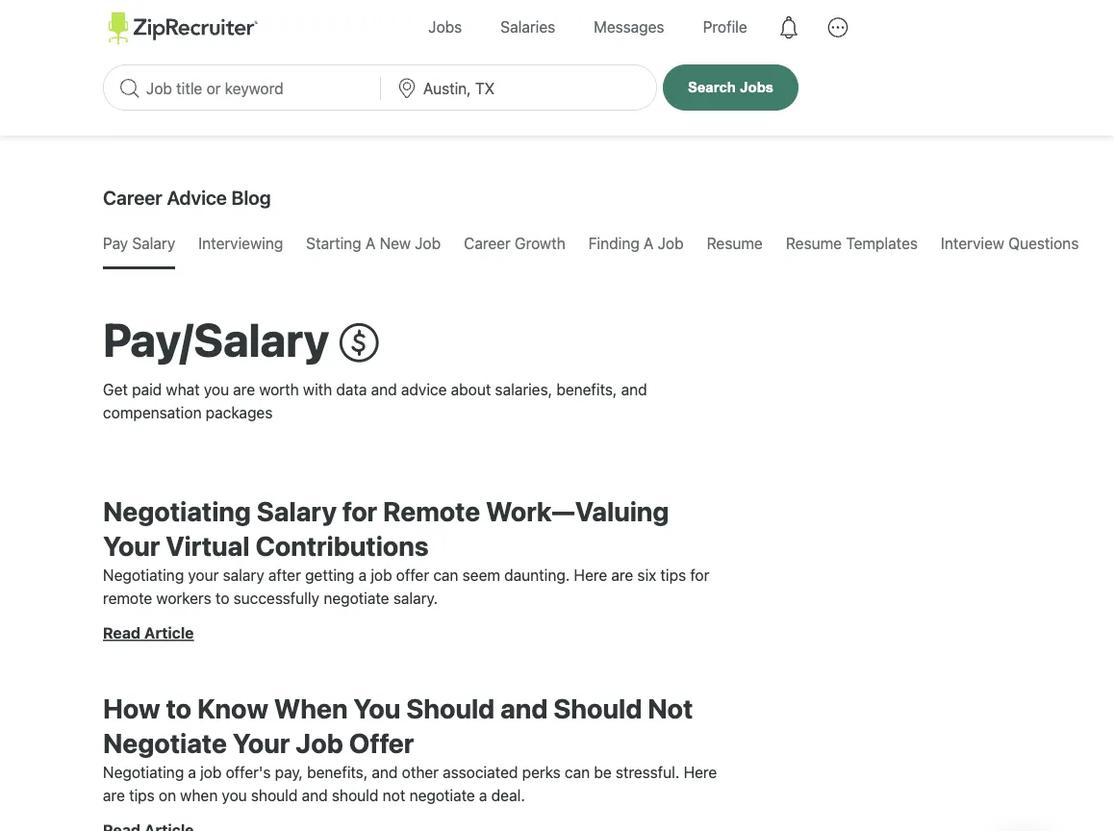 Task type: vqa. For each thing, say whether or not it's contained in the screenshot.
MAIN element
yes



Task type: describe. For each thing, give the bounding box(es) containing it.
job inside how to know when you should and should not negotiate your job offer negotiating a job offer's pay, benefits, and other associated perks can be stressful. here are tips on when you should and should not negotiate a deal.
[[200, 763, 222, 781]]

seem
[[462, 566, 500, 584]]

1 should from the left
[[251, 786, 298, 804]]

on
[[159, 786, 176, 804]]

negotiating inside how to know when you should and should not negotiate your job offer negotiating a job offer's pay, benefits, and other associated perks can be stressful. here are tips on when you should and should not negotiate a deal.
[[103, 763, 184, 781]]

messages
[[594, 18, 664, 36]]

finding a job link
[[588, 220, 684, 266]]

get paid what you are worth with data and advice about salaries, benefits, and compensation packages
[[103, 381, 647, 422]]

career for career growth
[[464, 234, 511, 253]]

advice
[[167, 186, 227, 208]]

to inside negotiating salary for remote work—valuing your virtual contributions negotiating your salary after getting a job offer can seem daunting. here are six tips for remote workers to successfully negotiate salary.
[[215, 589, 229, 607]]

job inside how to know when you should and should not negotiate your job offer negotiating a job offer's pay, benefits, and other associated perks can be stressful. here are tips on when you should and should not negotiate a deal.
[[296, 727, 343, 759]]

growth
[[515, 234, 565, 253]]

you inside get paid what you are worth with data and advice about salaries, benefits, and compensation packages
[[204, 381, 229, 399]]

1 horizontal spatial job
[[415, 234, 441, 253]]

here inside negotiating salary for remote work—valuing your virtual contributions negotiating your salary after getting a job offer can seem daunting. here are six tips for remote workers to successfully negotiate salary.
[[574, 566, 607, 584]]

starting a new job link
[[306, 220, 441, 266]]

2 negotiating from the top
[[103, 566, 184, 584]]

1 vertical spatial a
[[188, 763, 196, 781]]

salary
[[223, 566, 264, 584]]

paid
[[132, 381, 162, 399]]

negotiate inside negotiating salary for remote work—valuing your virtual contributions negotiating your salary after getting a job offer can seem daunting. here are six tips for remote workers to successfully negotiate salary.
[[324, 589, 389, 607]]

0 horizontal spatial for
[[342, 495, 377, 527]]

when
[[274, 692, 348, 724]]

starting
[[306, 234, 361, 253]]

jobs inside main element
[[428, 18, 462, 36]]

salary for pay
[[132, 234, 175, 253]]

tips inside how to know when you should and should not negotiate your job offer negotiating a job offer's pay, benefits, and other associated perks can be stressful. here are tips on when you should and should not negotiate a deal.
[[129, 786, 155, 804]]

offer
[[396, 566, 429, 584]]

menu image
[[816, 5, 860, 49]]

stressful.
[[616, 763, 680, 781]]

offer's
[[226, 763, 271, 781]]

salaries link
[[486, 0, 570, 55]]

to inside how to know when you should and should not negotiate your job offer negotiating a job offer's pay, benefits, and other associated perks can be stressful. here are tips on when you should and should not negotiate a deal.
[[166, 692, 192, 724]]

Search job title or keyword search field
[[104, 65, 379, 109]]

search jobs button
[[663, 64, 799, 110]]

interviewing
[[198, 234, 283, 253]]

resume for resume
[[707, 234, 763, 253]]

2 horizontal spatial job
[[658, 234, 684, 253]]

1 vertical spatial for
[[690, 566, 709, 584]]

perks
[[522, 763, 561, 781]]

what
[[166, 381, 200, 399]]

are inside negotiating salary for remote work—valuing your virtual contributions negotiating your salary after getting a job offer can seem daunting. here are six tips for remote workers to successfully negotiate salary.
[[611, 566, 633, 584]]

resume templates link
[[786, 220, 918, 266]]

deal.
[[491, 786, 525, 804]]

templates
[[846, 234, 918, 253]]

your inside negotiating salary for remote work—valuing your virtual contributions negotiating your salary after getting a job offer can seem daunting. here are six tips for remote workers to successfully negotiate salary.
[[103, 530, 160, 562]]

remote
[[383, 495, 480, 527]]

you inside how to know when you should and should not negotiate your job offer negotiating a job offer's pay, benefits, and other associated perks can be stressful. here are tips on when you should and should not negotiate a deal.
[[222, 786, 247, 804]]

resume for resume templates
[[786, 234, 842, 253]]

pay salary link
[[103, 220, 175, 266]]

profile link
[[688, 0, 762, 55]]

interview questions link
[[941, 220, 1079, 266]]

be
[[594, 763, 612, 781]]

a for finding
[[644, 234, 654, 253]]

career growth
[[464, 234, 565, 253]]

finding a job
[[588, 234, 684, 253]]

when
[[180, 786, 218, 804]]

get
[[103, 381, 128, 399]]

ziprecruiter image
[[109, 12, 258, 45]]

how to know when you should and should not negotiate your job offer negotiating a job offer's pay, benefits, and other associated perks can be stressful. here are tips on when you should and should not negotiate a deal.
[[103, 692, 717, 804]]

successfully
[[233, 589, 320, 607]]

resume templates
[[786, 234, 918, 253]]

2 should from the left
[[554, 692, 642, 724]]

2 should from the left
[[332, 786, 379, 804]]

can inside how to know when you should and should not negotiate your job offer negotiating a job offer's pay, benefits, and other associated perks can be stressful. here are tips on when you should and should not negotiate a deal.
[[565, 763, 590, 781]]

interview
[[941, 234, 1004, 253]]

you
[[353, 692, 401, 724]]

2 horizontal spatial a
[[479, 786, 487, 804]]

data
[[336, 381, 367, 399]]

with
[[303, 381, 332, 399]]

career advice blog
[[103, 186, 271, 208]]

advice
[[401, 381, 447, 399]]

pay
[[103, 234, 128, 253]]

pay,
[[275, 763, 303, 781]]

article
[[144, 624, 194, 642]]

worth
[[259, 381, 299, 399]]

are inside get paid what you are worth with data and advice about salaries, benefits, and compensation packages
[[233, 381, 255, 399]]

search
[[688, 79, 736, 95]]

main element
[[103, 0, 1011, 55]]

1 negotiating from the top
[[103, 495, 251, 527]]

read
[[103, 624, 141, 642]]

daunting.
[[504, 566, 570, 584]]

1 should from the left
[[406, 692, 495, 724]]

negotiate inside how to know when you should and should not negotiate your job offer negotiating a job offer's pay, benefits, and other associated perks can be stressful. here are tips on when you should and should not negotiate a deal.
[[409, 786, 475, 804]]

are inside how to know when you should and should not negotiate your job offer negotiating a job offer's pay, benefits, and other associated perks can be stressful. here are tips on when you should and should not negotiate a deal.
[[103, 786, 125, 804]]



Task type: locate. For each thing, give the bounding box(es) containing it.
0 horizontal spatial tips
[[129, 786, 155, 804]]

know
[[197, 692, 268, 724]]

1 horizontal spatial resume
[[786, 234, 842, 253]]

to up negotiate
[[166, 692, 192, 724]]

1 horizontal spatial a
[[358, 566, 367, 584]]

a right finding
[[644, 234, 654, 253]]

you down 'offer's'
[[222, 786, 247, 804]]

not
[[648, 692, 693, 724]]

0 vertical spatial can
[[433, 566, 458, 584]]

1 horizontal spatial a
[[644, 234, 654, 253]]

0 vertical spatial career
[[103, 186, 162, 208]]

negotiating up on on the left bottom of the page
[[103, 763, 184, 781]]

1 horizontal spatial here
[[684, 763, 717, 781]]

starting a new job
[[306, 234, 441, 253]]

jobs inside button
[[740, 79, 774, 95]]

1 vertical spatial salary
[[257, 495, 337, 527]]

should up 'be'
[[554, 692, 642, 724]]

tips left on on the left bottom of the page
[[129, 786, 155, 804]]

career for career advice blog
[[103, 186, 162, 208]]

a down associated
[[479, 786, 487, 804]]

2 resume from the left
[[786, 234, 842, 253]]

you up the packages
[[204, 381, 229, 399]]

1 vertical spatial negotiating
[[103, 566, 184, 584]]

career growth link
[[464, 220, 565, 266]]

job
[[371, 566, 392, 584], [200, 763, 222, 781]]

1 resume from the left
[[707, 234, 763, 253]]

0 horizontal spatial should
[[406, 692, 495, 724]]

job
[[415, 234, 441, 253], [658, 234, 684, 253], [296, 727, 343, 759]]

1 vertical spatial job
[[200, 763, 222, 781]]

are left six
[[611, 566, 633, 584]]

0 vertical spatial jobs
[[428, 18, 462, 36]]

packages
[[206, 404, 273, 422]]

1 horizontal spatial to
[[215, 589, 229, 607]]

1 horizontal spatial can
[[565, 763, 590, 781]]

a
[[365, 234, 376, 253], [644, 234, 654, 253]]

0 horizontal spatial a
[[365, 234, 376, 253]]

search jobs
[[688, 79, 774, 95]]

career inside career advice blog link
[[103, 186, 162, 208]]

notifications image
[[767, 5, 811, 49]]

0 vertical spatial to
[[215, 589, 229, 607]]

benefits, inside get paid what you are worth with data and advice about salaries, benefits, and compensation packages
[[556, 381, 617, 399]]

negotiate
[[103, 727, 227, 759]]

0 vertical spatial negotiate
[[324, 589, 389, 607]]

finding
[[588, 234, 640, 253]]

here inside how to know when you should and should not negotiate your job offer negotiating a job offer's pay, benefits, and other associated perks can be stressful. here are tips on when you should and should not negotiate a deal.
[[684, 763, 717, 781]]

2 a from the left
[[644, 234, 654, 253]]

salary inside negotiating salary for remote work—valuing your virtual contributions negotiating your salary after getting a job offer can seem daunting. here are six tips for remote workers to successfully negotiate salary.
[[257, 495, 337, 527]]

can inside negotiating salary for remote work—valuing your virtual contributions negotiating your salary after getting a job offer can seem daunting. here are six tips for remote workers to successfully negotiate salary.
[[433, 566, 458, 584]]

0 horizontal spatial job
[[200, 763, 222, 781]]

1 horizontal spatial for
[[690, 566, 709, 584]]

negotiate
[[324, 589, 389, 607], [409, 786, 475, 804]]

1 horizontal spatial tips
[[660, 566, 686, 584]]

tips right six
[[660, 566, 686, 584]]

here right stressful. on the bottom right of the page
[[684, 763, 717, 781]]

0 vertical spatial for
[[342, 495, 377, 527]]

1 vertical spatial negotiate
[[409, 786, 475, 804]]

0 horizontal spatial a
[[188, 763, 196, 781]]

0 horizontal spatial career
[[103, 186, 162, 208]]

profile
[[703, 18, 747, 36]]

career advice blog link
[[103, 174, 271, 220]]

salaries,
[[495, 381, 552, 399]]

you
[[204, 381, 229, 399], [222, 786, 247, 804]]

0 vertical spatial a
[[358, 566, 367, 584]]

interview questions
[[941, 234, 1079, 253]]

a left new
[[365, 234, 376, 253]]

0 vertical spatial you
[[204, 381, 229, 399]]

tips inside negotiating salary for remote work—valuing your virtual contributions negotiating your salary after getting a job offer can seem daunting. here are six tips for remote workers to successfully negotiate salary.
[[660, 566, 686, 584]]

remote
[[103, 589, 152, 607]]

2 vertical spatial a
[[479, 786, 487, 804]]

virtual
[[166, 530, 250, 562]]

0 horizontal spatial are
[[103, 786, 125, 804]]

1 horizontal spatial negotiate
[[409, 786, 475, 804]]

0 vertical spatial benefits,
[[556, 381, 617, 399]]

how
[[103, 692, 160, 724]]

salary for negotiating
[[257, 495, 337, 527]]

0 horizontal spatial job
[[296, 727, 343, 759]]

0 horizontal spatial should
[[251, 786, 298, 804]]

jobs
[[428, 18, 462, 36], [740, 79, 774, 95]]

job down when
[[296, 727, 343, 759]]

tips
[[660, 566, 686, 584], [129, 786, 155, 804]]

job left the 'offer'
[[371, 566, 392, 584]]

blog
[[231, 186, 271, 208]]

benefits, right pay,
[[307, 763, 368, 781]]

your up 'offer's'
[[233, 727, 290, 759]]

should
[[251, 786, 298, 804], [332, 786, 379, 804]]

negotiating
[[103, 495, 251, 527], [103, 566, 184, 584], [103, 763, 184, 781]]

are
[[233, 381, 255, 399], [611, 566, 633, 584], [103, 786, 125, 804]]

for
[[342, 495, 377, 527], [690, 566, 709, 584]]

career left growth
[[464, 234, 511, 253]]

about
[[451, 381, 491, 399]]

new
[[380, 234, 411, 253]]

1 horizontal spatial job
[[371, 566, 392, 584]]

1 vertical spatial your
[[233, 727, 290, 759]]

a
[[358, 566, 367, 584], [188, 763, 196, 781], [479, 786, 487, 804]]

0 horizontal spatial jobs
[[428, 18, 462, 36]]

0 vertical spatial job
[[371, 566, 392, 584]]

1 vertical spatial to
[[166, 692, 192, 724]]

pay salary
[[103, 234, 175, 253]]

not
[[383, 786, 405, 804]]

job inside negotiating salary for remote work—valuing your virtual contributions negotiating your salary after getting a job offer can seem daunting. here are six tips for remote workers to successfully negotiate salary.
[[371, 566, 392, 584]]

are up the packages
[[233, 381, 255, 399]]

0 vertical spatial are
[[233, 381, 255, 399]]

1 vertical spatial are
[[611, 566, 633, 584]]

your inside how to know when you should and should not negotiate your job offer negotiating a job offer's pay, benefits, and other associated perks can be stressful. here are tips on when you should and should not negotiate a deal.
[[233, 727, 290, 759]]

0 horizontal spatial negotiate
[[324, 589, 389, 607]]

2 vertical spatial are
[[103, 786, 125, 804]]

2 horizontal spatial are
[[611, 566, 633, 584]]

0 vertical spatial negotiating
[[103, 495, 251, 527]]

messages link
[[579, 0, 679, 55]]

salaries
[[501, 18, 555, 36]]

1 a from the left
[[365, 234, 376, 253]]

3 negotiating from the top
[[103, 763, 184, 781]]

should
[[406, 692, 495, 724], [554, 692, 642, 724]]

1 vertical spatial jobs
[[740, 79, 774, 95]]

1 vertical spatial can
[[565, 763, 590, 781]]

negotiate down getting
[[324, 589, 389, 607]]

resume link
[[707, 220, 763, 266]]

1 horizontal spatial your
[[233, 727, 290, 759]]

1 horizontal spatial should
[[332, 786, 379, 804]]

1 vertical spatial here
[[684, 763, 717, 781]]

can
[[433, 566, 458, 584], [565, 763, 590, 781]]

should down pay,
[[251, 786, 298, 804]]

Location search field
[[381, 65, 656, 109]]

here right daunting.
[[574, 566, 607, 584]]

a up when
[[188, 763, 196, 781]]

0 horizontal spatial resume
[[707, 234, 763, 253]]

1 horizontal spatial should
[[554, 692, 642, 724]]

questions
[[1008, 234, 1079, 253]]

should up associated
[[406, 692, 495, 724]]

can right the 'offer'
[[433, 566, 458, 584]]

to
[[215, 589, 229, 607], [166, 692, 192, 724]]

benefits, right salaries,
[[556, 381, 617, 399]]

0 vertical spatial salary
[[132, 234, 175, 253]]

should left not
[[332, 786, 379, 804]]

work—valuing
[[486, 495, 669, 527]]

benefits, inside how to know when you should and should not negotiate your job offer negotiating a job offer's pay, benefits, and other associated perks can be stressful. here are tips on when you should and should not negotiate a deal.
[[307, 763, 368, 781]]

1 horizontal spatial salary
[[257, 495, 337, 527]]

0 horizontal spatial benefits,
[[307, 763, 368, 781]]

getting
[[305, 566, 354, 584]]

resume
[[707, 234, 763, 253], [786, 234, 842, 253]]

0 horizontal spatial your
[[103, 530, 160, 562]]

jobs link
[[414, 0, 476, 55]]

1 horizontal spatial are
[[233, 381, 255, 399]]

0 horizontal spatial can
[[433, 566, 458, 584]]

workers
[[156, 589, 211, 607]]

are left on on the left bottom of the page
[[103, 786, 125, 804]]

negotiating up remote
[[103, 566, 184, 584]]

job right new
[[415, 234, 441, 253]]

a for starting
[[365, 234, 376, 253]]

for up contributions
[[342, 495, 377, 527]]

1 horizontal spatial benefits,
[[556, 381, 617, 399]]

2 vertical spatial negotiating
[[103, 763, 184, 781]]

your up remote
[[103, 530, 160, 562]]

0 vertical spatial here
[[574, 566, 607, 584]]

1 vertical spatial benefits,
[[307, 763, 368, 781]]

salary
[[132, 234, 175, 253], [257, 495, 337, 527]]

interviewing link
[[198, 220, 283, 266]]

jobs right search
[[740, 79, 774, 95]]

other
[[402, 763, 439, 781]]

0 horizontal spatial here
[[574, 566, 607, 584]]

can left 'be'
[[565, 763, 590, 781]]

job up when
[[200, 763, 222, 781]]

and
[[371, 381, 397, 399], [621, 381, 647, 399], [500, 692, 548, 724], [372, 763, 398, 781], [302, 786, 328, 804]]

1 horizontal spatial career
[[464, 234, 511, 253]]

1 vertical spatial you
[[222, 786, 247, 804]]

salary right the pay
[[132, 234, 175, 253]]

1 horizontal spatial jobs
[[740, 79, 774, 95]]

benefits,
[[556, 381, 617, 399], [307, 763, 368, 781]]

compensation
[[103, 404, 202, 422]]

0 vertical spatial your
[[103, 530, 160, 562]]

to down your
[[215, 589, 229, 607]]

negotiating up virtual
[[103, 495, 251, 527]]

salary.
[[393, 589, 438, 607]]

for right six
[[690, 566, 709, 584]]

career inside career growth link
[[464, 234, 511, 253]]

career up pay salary at the top left of page
[[103, 186, 162, 208]]

offer
[[349, 727, 414, 759]]

here
[[574, 566, 607, 584], [684, 763, 717, 781]]

0 horizontal spatial salary
[[132, 234, 175, 253]]

1 vertical spatial tips
[[129, 786, 155, 804]]

your
[[188, 566, 219, 584]]

negotiate down other on the bottom left of page
[[409, 786, 475, 804]]

jobs left salaries
[[428, 18, 462, 36]]

a right getting
[[358, 566, 367, 584]]

0 horizontal spatial to
[[166, 692, 192, 724]]

six
[[637, 566, 656, 584]]

salary up contributions
[[257, 495, 337, 527]]

read article
[[103, 624, 194, 642]]

after
[[268, 566, 301, 584]]

associated
[[443, 763, 518, 781]]

job right finding
[[658, 234, 684, 253]]

a inside negotiating salary for remote work—valuing your virtual contributions negotiating your salary after getting a job offer can seem daunting. here are six tips for remote workers to successfully negotiate salary.
[[358, 566, 367, 584]]

contributions
[[255, 530, 429, 562]]

negotiating salary for remote work—valuing your virtual contributions negotiating your salary after getting a job offer can seem daunting. here are six tips for remote workers to successfully negotiate salary.
[[103, 495, 709, 607]]

0 vertical spatial tips
[[660, 566, 686, 584]]

1 vertical spatial career
[[464, 234, 511, 253]]



